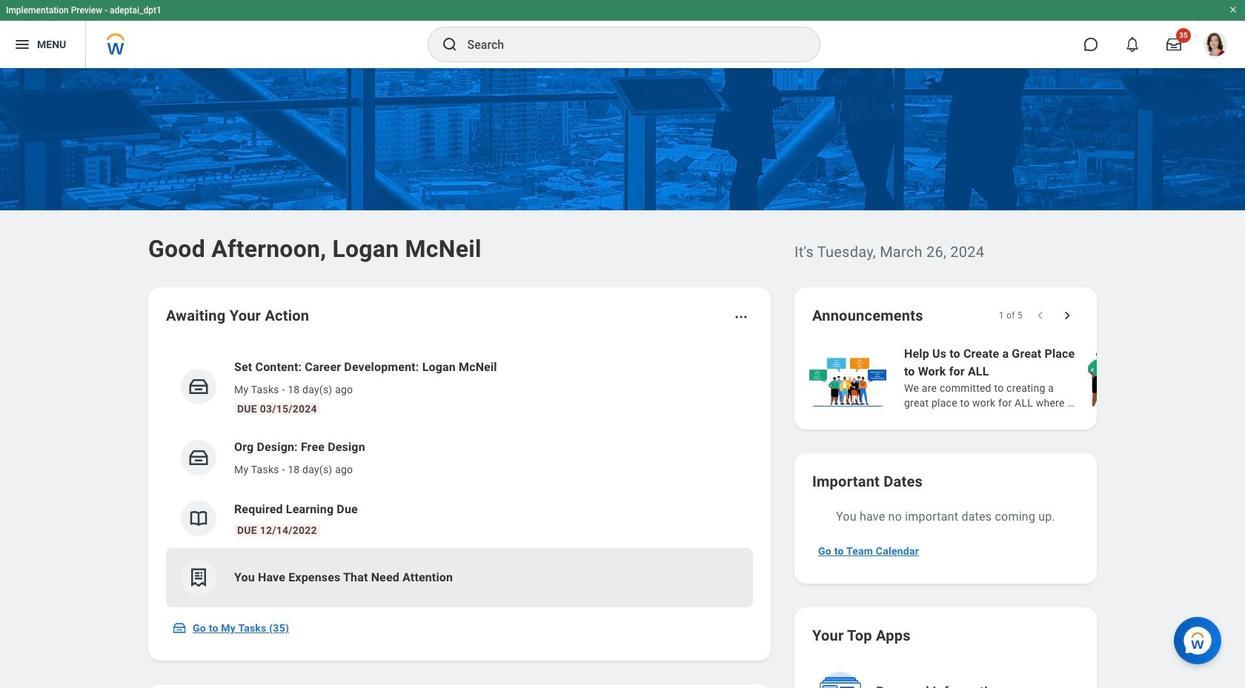 Task type: locate. For each thing, give the bounding box(es) containing it.
search image
[[441, 36, 458, 53]]

0 vertical spatial inbox image
[[188, 447, 210, 469]]

notifications large image
[[1125, 37, 1140, 52]]

list item
[[166, 548, 753, 608]]

1 vertical spatial inbox image
[[172, 621, 187, 636]]

1 horizontal spatial inbox image
[[188, 447, 210, 469]]

related actions image
[[734, 310, 749, 325]]

banner
[[0, 0, 1245, 68]]

justify image
[[13, 36, 31, 53]]

main content
[[0, 68, 1245, 689]]

inbox image
[[188, 447, 210, 469], [172, 621, 187, 636]]

list
[[806, 344, 1245, 412], [166, 347, 753, 608]]

inbox image
[[188, 376, 210, 398]]

status
[[999, 310, 1023, 322]]

chevron left small image
[[1033, 308, 1048, 323]]

0 horizontal spatial inbox image
[[172, 621, 187, 636]]



Task type: describe. For each thing, give the bounding box(es) containing it.
inbox large image
[[1167, 37, 1181, 52]]

dashboard expenses image
[[188, 567, 210, 589]]

book open image
[[188, 508, 210, 530]]

0 horizontal spatial list
[[166, 347, 753, 608]]

1 horizontal spatial list
[[806, 344, 1245, 412]]

chevron right small image
[[1060, 308, 1075, 323]]

close environment banner image
[[1229, 5, 1238, 14]]

Search Workday  search field
[[467, 28, 789, 61]]

profile logan mcneil image
[[1204, 33, 1227, 59]]



Task type: vqa. For each thing, say whether or not it's contained in the screenshot.
1st location image from left's the chevron down image
no



